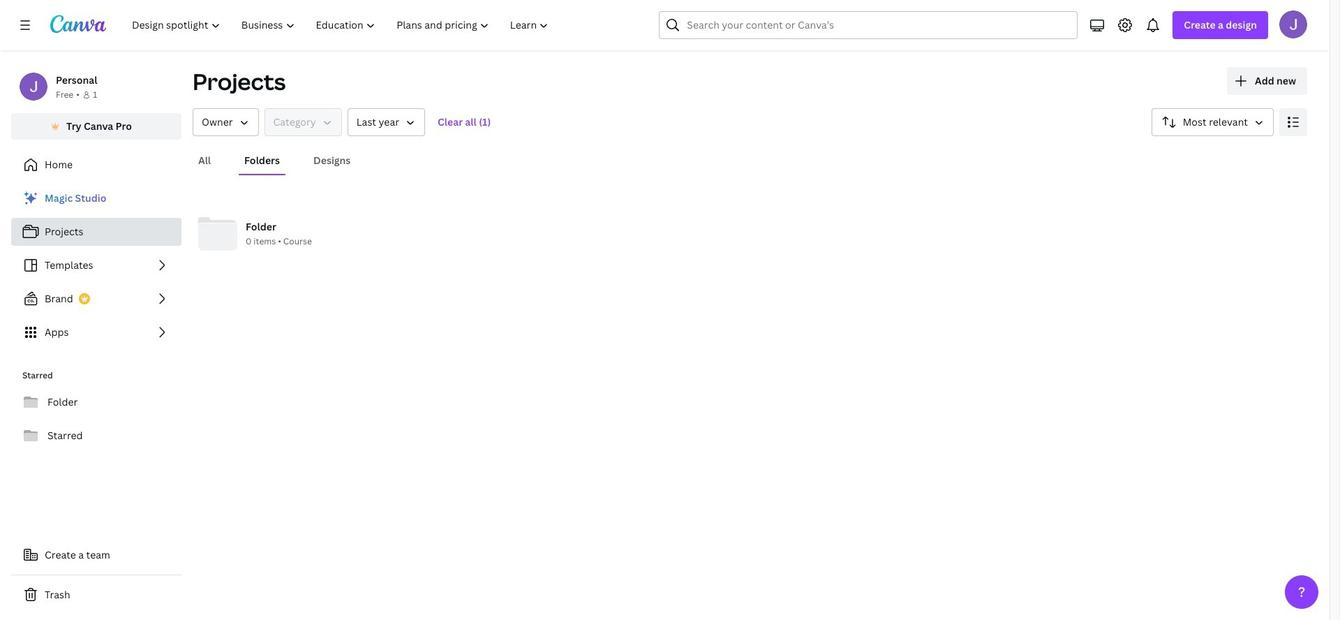 Task type: locate. For each thing, give the bounding box(es) containing it.
Owner button
[[193, 108, 259, 136]]

top level navigation element
[[123, 11, 561, 39]]

Search search field
[[687, 12, 1050, 38]]

None search field
[[659, 11, 1078, 39]]

list
[[11, 184, 182, 346]]

Category button
[[264, 108, 342, 136]]



Task type: vqa. For each thing, say whether or not it's contained in the screenshot.
list
yes



Task type: describe. For each thing, give the bounding box(es) containing it.
jacob simon image
[[1280, 10, 1308, 38]]

Date modified button
[[348, 108, 425, 136]]

Sort by button
[[1152, 108, 1274, 136]]



